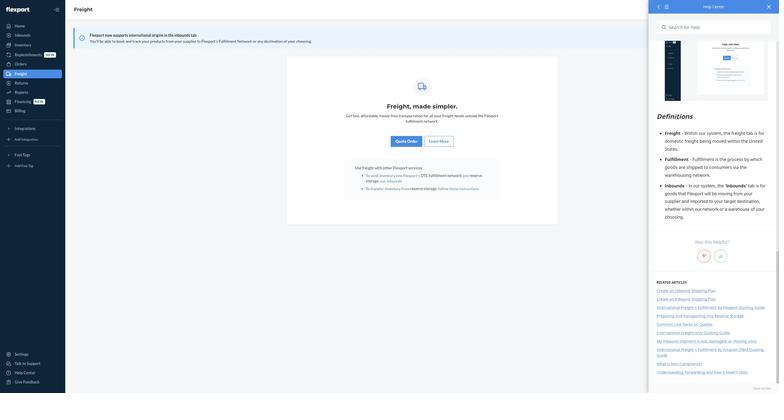 Task type: vqa. For each thing, say whether or not it's contained in the screenshot.
the reviewed
no



Task type: locate. For each thing, give the bounding box(es) containing it.
this
[[705, 239, 713, 245]]

the
[[168, 33, 174, 38], [479, 113, 484, 118]]

1 vertical spatial shipping
[[692, 297, 708, 302]]

now for book
[[758, 36, 765, 40]]

into up inbounds button at top
[[396, 173, 403, 178]]

storage down reserve storage
[[424, 186, 437, 191]]

talk
[[15, 361, 22, 366]]

fulfillment inside international freight + fulfillment by amazon (fba) quoting guide
[[698, 347, 718, 352]]

1 horizontal spatial guide
[[720, 330, 731, 336]]

to inside button
[[22, 361, 26, 366]]

0 vertical spatial to
[[366, 173, 370, 178]]

0 horizontal spatial help
[[15, 371, 23, 375]]

your right of
[[288, 39, 296, 44]]

0 vertical spatial plan
[[709, 288, 716, 293]]

1 shipping from the top
[[692, 288, 708, 293]]

0 vertical spatial is
[[698, 339, 700, 344]]

transportation
[[399, 113, 423, 118]]

your inside get fast, affordable, hassle-free transportation for all your freight needs outside the flexport fulfillment network.
[[434, 113, 442, 118]]

0 horizontal spatial is
[[668, 361, 671, 367]]

2 vertical spatial international
[[657, 347, 681, 352]]

track
[[133, 39, 141, 44]]

reserve inside reserve storage
[[470, 173, 483, 178]]

1 horizontal spatial into
[[707, 314, 714, 319]]

into for reserve
[[707, 314, 714, 319]]

these instructions button
[[450, 186, 480, 192]]

+ inside international freight + fulfillment by amazon (fba) quoting guide
[[695, 347, 697, 352]]

add inside 'link'
[[15, 164, 21, 168]]

0 vertical spatial or
[[253, 39, 257, 44]]

international inside international freight + fulfillment by amazon (fba) quoting guide
[[657, 347, 681, 352]]

shipping
[[692, 288, 708, 293], [692, 297, 708, 302]]

1 vertical spatial +
[[695, 347, 697, 352]]

1 vertical spatial create
[[657, 297, 669, 302]]

0 vertical spatial fulfillment
[[219, 39, 237, 44]]

to right talk
[[22, 361, 26, 366]]

fulfillment up preparing and transporting into reserve storage
[[698, 305, 718, 310]]

get
[[346, 113, 352, 118]]

the right in
[[168, 33, 174, 38]]

freight link up returns "link"
[[3, 70, 62, 78]]

help center up search search field
[[704, 4, 725, 9]]

freight down shipment
[[682, 347, 694, 352]]

1 vertical spatial by
[[718, 347, 723, 352]]

reserve
[[470, 173, 483, 178], [411, 186, 424, 191]]

support
[[27, 361, 40, 366]]

1 vertical spatial help center
[[15, 371, 35, 375]]

center up search search field
[[713, 4, 725, 9]]

0 vertical spatial ,
[[379, 179, 380, 183]]

1 to from the top
[[366, 173, 370, 178]]

international up preparing on the right bottom of page
[[657, 305, 681, 310]]

fulfillment
[[406, 119, 423, 124], [429, 173, 447, 178]]

+ for flexport
[[695, 305, 697, 310]]

the right outside
[[479, 113, 484, 118]]

3 international from the top
[[657, 347, 681, 352]]

of
[[284, 39, 287, 44]]

now inside flexport now supports international origins in the inbounds tab you'll be able to book and track your products from your supplier to flexport's fulfillment network or any destination of your choosing.
[[105, 33, 112, 38]]

2 vertical spatial quoting
[[750, 347, 765, 352]]

your left supplier
[[175, 39, 182, 44]]

international up "inbound"
[[657, 330, 681, 336]]

home link
[[3, 22, 62, 30]]

financing
[[15, 99, 31, 104]]

0 vertical spatial an
[[670, 288, 675, 293]]

1 horizontal spatial center
[[713, 4, 725, 9]]

new for replenishments
[[46, 53, 54, 57]]

1 inbound from the top
[[676, 288, 691, 293]]

forwarding
[[685, 370, 706, 375]]

reserve up instructions
[[470, 173, 483, 178]]

fulfillment inside get fast, affordable, hassle-free transportation for all your freight needs outside the flexport fulfillment network.
[[406, 119, 423, 124]]

tab
[[191, 33, 197, 38]]

flexport up storage
[[724, 305, 738, 310]]

from down inbounds button at top
[[402, 186, 410, 191]]

0 horizontal spatial the
[[168, 33, 174, 38]]

center
[[713, 4, 725, 9], [24, 371, 35, 375]]

0 horizontal spatial guide
[[657, 353, 668, 358]]

into down international freight + fulfillment by flexport quoting guide on the right bottom of the page
[[707, 314, 714, 319]]

0 vertical spatial by
[[718, 305, 723, 310]]

related
[[657, 280, 671, 285]]

costs
[[739, 370, 749, 375]]

flexport right outside
[[485, 113, 499, 118]]

0 horizontal spatial fulfillment
[[406, 119, 423, 124]]

new
[[46, 53, 54, 57], [35, 100, 44, 104]]

flexport up the you'll
[[90, 33, 104, 38]]

0 vertical spatial reserve
[[470, 173, 483, 178]]

inbounds up supplier
[[175, 33, 190, 38]]

0 vertical spatial freight
[[443, 113, 454, 118]]

1 vertical spatial create an inbound shipping plan
[[657, 297, 716, 302]]

quotes
[[700, 322, 713, 327]]

0 vertical spatial inbounds
[[175, 33, 190, 38]]

1 vertical spatial to
[[366, 186, 370, 191]]

network
[[448, 173, 462, 178]]

0 vertical spatial inventory
[[380, 173, 396, 178]]

1 horizontal spatial now
[[758, 36, 765, 40]]

your down international
[[142, 39, 150, 44]]

2 + from the top
[[695, 347, 697, 352]]

2 vertical spatial guide
[[657, 353, 668, 358]]

1 horizontal spatial from
[[402, 186, 410, 191]]

1 international from the top
[[657, 305, 681, 310]]

now
[[105, 33, 112, 38], [758, 36, 765, 40]]

0 vertical spatial international
[[657, 305, 681, 310]]

1 vertical spatial inbound
[[676, 297, 691, 302]]

1 vertical spatial freight
[[363, 166, 374, 170]]

feedback
[[23, 380, 40, 385]]

freight right use
[[363, 166, 374, 170]]

1 vertical spatial new
[[35, 100, 44, 104]]

1 add from the top
[[15, 138, 21, 142]]

book now button
[[748, 35, 765, 41]]

0 vertical spatial freight link
[[74, 7, 93, 13]]

freight
[[443, 113, 454, 118], [363, 166, 374, 170]]

freight inside international freight + fulfillment by amazon (fba) quoting guide
[[682, 347, 694, 352]]

1 + from the top
[[695, 305, 697, 310]]

to right able
[[112, 39, 116, 44]]

quoting inside international freight + fulfillment by amazon (fba) quoting guide
[[750, 347, 765, 352]]

freight inside get fast, affordable, hassle-free transportation for all your freight needs outside the flexport fulfillment network.
[[443, 113, 454, 118]]

, left follow
[[437, 186, 438, 191]]

1 create an inbound shipping plan from the top
[[657, 288, 716, 293]]

fulfillment down the my inbound shipment is lost, damaged, or missing units
[[698, 347, 718, 352]]

1 vertical spatial add
[[15, 164, 21, 168]]

by left dixa
[[762, 387, 765, 391]]

from inside flexport now supports international origins in the inbounds tab you'll be able to book and track your products from your supplier to flexport's fulfillment network or any destination of your choosing.
[[166, 39, 174, 44]]

or up amazon
[[729, 339, 733, 344]]

orders link
[[3, 60, 62, 69]]

any
[[258, 39, 263, 44]]

1 vertical spatial quoting
[[704, 330, 719, 336]]

0 vertical spatial inbound
[[676, 288, 691, 293]]

2 create an inbound shipping plan from the top
[[657, 297, 716, 302]]

and right network
[[463, 173, 469, 178]]

1 vertical spatial fulfillment
[[698, 305, 718, 310]]

0 vertical spatial +
[[695, 305, 697, 310]]

0 vertical spatial new
[[46, 53, 54, 57]]

now inside button
[[758, 36, 765, 40]]

your right all at the top of the page
[[434, 113, 442, 118]]

0 horizontal spatial new
[[35, 100, 44, 104]]

1 vertical spatial inbounds
[[387, 179, 402, 183]]

to left transfer
[[366, 186, 370, 191]]

, left use
[[379, 179, 380, 183]]

0 horizontal spatial or
[[253, 39, 257, 44]]

1 horizontal spatial freight
[[443, 113, 454, 118]]

inventory down inbounds button at top
[[385, 186, 401, 191]]

use
[[381, 179, 386, 183]]

learn more button
[[430, 139, 449, 144]]

fulfillment down transportation
[[406, 119, 423, 124]]

+ down shipment
[[695, 347, 697, 352]]

international for international freight + fulfillment by amazon (fba) quoting guide
[[657, 347, 681, 352]]

2 add from the top
[[15, 164, 21, 168]]

0 vertical spatial quoting
[[739, 305, 754, 310]]

flexport
[[90, 33, 104, 38], [485, 113, 499, 118], [393, 166, 408, 170], [724, 305, 738, 310]]

storage inside reserve storage
[[366, 179, 379, 183]]

0 horizontal spatial from
[[166, 39, 174, 44]]

to send inventory into flexport's dtc fulfillment network and
[[366, 173, 470, 178]]

1 vertical spatial plan
[[709, 297, 716, 302]]

is left lost,
[[698, 339, 700, 344]]

new for financing
[[35, 100, 44, 104]]

add down the fast tags
[[15, 164, 21, 168]]

help
[[704, 4, 712, 9], [15, 371, 23, 375]]

to for to send inventory into flexport's dtc fulfillment network and
[[366, 173, 370, 178]]

freight-
[[682, 330, 696, 336]]

all
[[430, 113, 434, 118]]

2 horizontal spatial guide
[[755, 305, 766, 310]]

new up orders link
[[46, 53, 54, 57]]

1 vertical spatial an
[[670, 297, 675, 302]]

order
[[408, 139, 418, 144]]

common line items on quotes
[[657, 322, 713, 327]]

and right 'book'
[[126, 39, 132, 44]]

damaged,
[[710, 339, 728, 344]]

units
[[749, 339, 758, 344]]

2 inbound from the top
[[676, 297, 691, 302]]

is left non-
[[668, 361, 671, 367]]

by inside international freight + fulfillment by amazon (fba) quoting guide
[[718, 347, 723, 352]]

storage down "send"
[[366, 179, 379, 183]]

it
[[723, 370, 726, 375]]

0 vertical spatial help center
[[704, 4, 725, 9]]

flexport logo image
[[6, 7, 30, 12]]

0 horizontal spatial to
[[22, 361, 26, 366]]

0 horizontal spatial freight link
[[3, 70, 62, 78]]

new down reports link
[[35, 100, 44, 104]]

storage
[[731, 314, 744, 319]]

add left integration on the left top
[[15, 138, 21, 142]]

0 horizontal spatial now
[[105, 33, 112, 38]]

amazon
[[724, 347, 738, 352]]

1 vertical spatial or
[[729, 339, 733, 344]]

quoting down the units
[[750, 347, 765, 352]]

international down "inbound"
[[657, 347, 681, 352]]

guide
[[755, 305, 766, 310], [720, 330, 731, 336], [657, 353, 668, 358]]

flexport inside get fast, affordable, hassle-free transportation for all your freight needs outside the flexport fulfillment network.
[[485, 113, 499, 118]]

international for international freight + fulfillment by flexport quoting guide
[[657, 305, 681, 310]]

0 horizontal spatial help center
[[15, 371, 35, 375]]

inbounds
[[175, 33, 190, 38], [387, 179, 402, 183]]

0 vertical spatial from
[[166, 39, 174, 44]]

2 vertical spatial fulfillment
[[698, 347, 718, 352]]

inbounds link
[[3, 31, 62, 40]]

services:
[[409, 166, 424, 170]]

free
[[391, 113, 398, 118]]

inventory up , use inbounds
[[380, 173, 396, 178]]

use
[[355, 166, 362, 170]]

1 horizontal spatial new
[[46, 53, 54, 57]]

use freight with other flexport services:
[[355, 166, 424, 170]]

center down talk to support
[[24, 371, 35, 375]]

from down in
[[166, 39, 174, 44]]

supports
[[113, 33, 128, 38]]

items
[[683, 322, 693, 327]]

create an inbound shipping plan
[[657, 288, 716, 293], [657, 297, 716, 302]]

reserve down reserve storage
[[411, 186, 424, 191]]

by
[[718, 305, 723, 310], [718, 347, 723, 352], [762, 387, 765, 391]]

1 vertical spatial into
[[707, 314, 714, 319]]

1 vertical spatial fulfillment
[[429, 173, 447, 178]]

0 horizontal spatial ,
[[379, 179, 380, 183]]

to left "send"
[[366, 173, 370, 178]]

instructions
[[460, 186, 480, 191]]

inbound
[[676, 288, 691, 293], [676, 297, 691, 302]]

0 horizontal spatial storage
[[366, 179, 379, 183]]

2 to from the top
[[366, 186, 370, 191]]

0 vertical spatial into
[[396, 173, 403, 178]]

only
[[696, 330, 703, 336]]

to right supplier
[[197, 39, 201, 44]]

+ up transporting
[[695, 305, 697, 310]]

inventory for transfer
[[385, 186, 401, 191]]

elevio by dixa link
[[657, 387, 772, 391]]

and
[[126, 39, 132, 44], [463, 173, 469, 178], [676, 314, 683, 319], [707, 370, 714, 375]]

1 vertical spatial fast
[[21, 164, 28, 168]]

0 vertical spatial fast
[[15, 153, 22, 157]]

reserve storage
[[366, 173, 483, 183]]

freight down simpler.
[[443, 113, 454, 118]]

1 vertical spatial storage
[[424, 186, 437, 191]]

+ for amazon
[[695, 347, 697, 352]]

compliance?
[[680, 361, 703, 367]]

add for add fast tag
[[15, 164, 21, 168]]

now for flexport
[[105, 33, 112, 38]]

by up reserve
[[718, 305, 723, 310]]

fulfillment left the network
[[219, 39, 237, 44]]

1 vertical spatial inventory
[[385, 186, 401, 191]]

2 vertical spatial by
[[762, 387, 765, 391]]

1 horizontal spatial reserve
[[470, 173, 483, 178]]

0 vertical spatial fulfillment
[[406, 119, 423, 124]]

0 vertical spatial storage
[[366, 179, 379, 183]]

freight
[[74, 7, 93, 13], [15, 72, 27, 76], [682, 305, 694, 310], [682, 347, 694, 352]]

understanding forwarding and how it lowers costs
[[657, 370, 749, 375]]

0 vertical spatial shipping
[[692, 288, 708, 293]]

0 horizontal spatial into
[[396, 173, 403, 178]]

now right 'book'
[[758, 36, 765, 40]]

add fast tag link
[[3, 162, 62, 170]]

help up search search field
[[704, 4, 712, 9]]

transfer
[[371, 186, 384, 191]]

by for flexport
[[718, 305, 723, 310]]

fast left tags
[[15, 153, 22, 157]]

in
[[164, 33, 167, 38]]

give feedback
[[15, 380, 40, 385]]

quoting up storage
[[739, 305, 754, 310]]

help up "give"
[[15, 371, 23, 375]]

0 vertical spatial create
[[657, 288, 669, 293]]

0 horizontal spatial reserve
[[411, 186, 424, 191]]

1 horizontal spatial storage
[[424, 186, 437, 191]]

book now
[[748, 36, 765, 40]]

0 vertical spatial the
[[168, 33, 174, 38]]

fulfillment right dtc on the right of the page
[[429, 173, 447, 178]]

fast left "tag"
[[21, 164, 28, 168]]

1 vertical spatial the
[[479, 113, 484, 118]]

help center up give feedback
[[15, 371, 35, 375]]

2 international from the top
[[657, 330, 681, 336]]

freight up returns
[[15, 72, 27, 76]]

now up able
[[105, 33, 112, 38]]

integrations button
[[3, 124, 62, 133]]

0 horizontal spatial center
[[24, 371, 35, 375]]

or left any
[[253, 39, 257, 44]]

lost,
[[701, 339, 709, 344]]

inbounds right use
[[387, 179, 402, 183]]

1 horizontal spatial help center
[[704, 4, 725, 9]]

by down damaged,
[[718, 347, 723, 352]]

quoting up the my inbound shipment is lost, damaged, or missing units
[[704, 330, 719, 336]]

freight link right close navigation icon
[[74, 7, 93, 13]]



Task type: describe. For each thing, give the bounding box(es) containing it.
1 horizontal spatial ,
[[437, 186, 438, 191]]

my inbound shipment is lost, damaged, or missing units
[[657, 339, 758, 344]]

and inside flexport now supports international origins in the inbounds tab you'll be able to book and track your products from your supplier to flexport's fulfillment network or any destination of your choosing.
[[126, 39, 132, 44]]

inbounds inside flexport now supports international origins in the inbounds tab you'll be able to book and track your products from your supplier to flexport's fulfillment network or any destination of your choosing.
[[175, 33, 190, 38]]

get fast, affordable, hassle-free transportation for all your freight needs outside the flexport fulfillment network.
[[346, 113, 499, 124]]

0 vertical spatial help
[[704, 4, 712, 9]]

Search search field
[[667, 20, 772, 34]]

fast tags button
[[3, 151, 62, 159]]

1 plan from the top
[[709, 288, 716, 293]]

add fast tag
[[15, 164, 33, 168]]

flexport's
[[404, 173, 420, 178]]

other
[[383, 166, 393, 170]]

into for flexport's
[[396, 173, 403, 178]]

network.
[[424, 119, 439, 124]]

billing
[[15, 109, 25, 113]]

transporting
[[684, 314, 706, 319]]

reports link
[[3, 88, 62, 97]]

book
[[117, 39, 125, 44]]

inventory for send
[[380, 173, 396, 178]]

or inside flexport now supports international origins in the inbounds tab you'll be able to book and track your products from your supplier to flexport's fulfillment network or any destination of your choosing.
[[253, 39, 257, 44]]

able
[[105, 39, 112, 44]]

freight up transporting
[[682, 305, 694, 310]]

add for add integration
[[15, 138, 21, 142]]

hassle-
[[380, 113, 391, 118]]

fast tags
[[15, 153, 30, 157]]

book
[[748, 36, 757, 40]]

orders
[[15, 62, 27, 66]]

made
[[413, 103, 431, 110]]

1 an from the top
[[670, 288, 675, 293]]

was this helpful?
[[696, 239, 731, 245]]

non-
[[672, 361, 680, 367]]

replenishments
[[15, 53, 42, 57]]

add integration
[[15, 138, 38, 142]]

talk to support button
[[3, 360, 62, 368]]

1 vertical spatial help
[[15, 371, 23, 375]]

, use inbounds
[[379, 179, 402, 183]]

simpler.
[[433, 103, 458, 110]]

the inside get fast, affordable, hassle-free transportation for all your freight needs outside the flexport fulfillment network.
[[479, 113, 484, 118]]

quote order
[[396, 139, 418, 144]]

these
[[450, 186, 459, 191]]

preparing and transporting into reserve storage
[[657, 314, 744, 319]]

lowers
[[727, 370, 738, 375]]

give feedback button
[[3, 378, 62, 387]]

(fba)
[[739, 347, 749, 352]]

helpful?
[[714, 239, 731, 245]]

international freight + fulfillment by flexport quoting guide
[[657, 305, 766, 310]]

on
[[694, 322, 699, 327]]

returns
[[15, 81, 28, 85]]

2 plan from the top
[[709, 297, 716, 302]]

learn more
[[430, 139, 449, 144]]

international for international freight-only quoting guide
[[657, 330, 681, 336]]

1 horizontal spatial freight link
[[74, 7, 93, 13]]

integration
[[21, 138, 38, 142]]

the inside flexport now supports international origins in the inbounds tab you'll be able to book and track your products from your supplier to flexport's fulfillment network or any destination of your choosing.
[[168, 33, 174, 38]]

products
[[150, 39, 165, 44]]

learn more link
[[425, 136, 454, 147]]

by for amazon
[[718, 347, 723, 352]]

line
[[675, 322, 682, 327]]

what is non-compliance?
[[657, 361, 703, 367]]

preparing
[[657, 314, 675, 319]]

articles
[[672, 280, 687, 285]]

integrations
[[15, 126, 36, 131]]

tag
[[28, 164, 33, 168]]

more
[[440, 139, 449, 144]]

help center link
[[3, 369, 62, 378]]

my
[[657, 339, 663, 344]]

flexport now supports international origins in the inbounds tab you'll be able to book and track your products from your supplier to flexport's fulfillment network or any destination of your choosing.
[[90, 33, 312, 44]]

talk to support
[[15, 361, 40, 366]]

fast,
[[353, 113, 360, 118]]

fulfillment inside flexport now supports international origins in the inbounds tab you'll be able to book and track your products from your supplier to flexport's fulfillment network or any destination of your choosing.
[[219, 39, 237, 44]]

send
[[371, 173, 379, 178]]

flexport's
[[202, 39, 218, 44]]

missing
[[734, 339, 748, 344]]

1 horizontal spatial to
[[112, 39, 116, 44]]

fast inside 'link'
[[21, 164, 28, 168]]

settings link
[[3, 350, 62, 359]]

learn
[[430, 139, 439, 144]]

flexport inside flexport now supports international origins in the inbounds tab you'll be able to book and track your products from your supplier to flexport's fulfillment network or any destination of your choosing.
[[90, 33, 104, 38]]

flexport right other
[[393, 166, 408, 170]]

for
[[424, 113, 429, 118]]

affordable,
[[361, 113, 379, 118]]

tags
[[23, 153, 30, 157]]

1 horizontal spatial or
[[729, 339, 733, 344]]

1 vertical spatial center
[[24, 371, 35, 375]]

fulfillment for international freight + fulfillment by flexport quoting guide
[[698, 305, 718, 310]]

2 create from the top
[[657, 297, 669, 302]]

1 vertical spatial guide
[[720, 330, 731, 336]]

2 horizontal spatial to
[[197, 39, 201, 44]]

dtc
[[421, 173, 428, 178]]

2 an from the top
[[670, 297, 675, 302]]

was
[[696, 239, 704, 245]]

0 vertical spatial guide
[[755, 305, 766, 310]]

settings
[[15, 352, 29, 357]]

freight right close navigation icon
[[74, 7, 93, 13]]

supplier
[[183, 39, 197, 44]]

understanding
[[657, 370, 684, 375]]

network
[[238, 39, 252, 44]]

1 vertical spatial from
[[402, 186, 410, 191]]

how
[[715, 370, 722, 375]]

1 horizontal spatial inbounds
[[387, 179, 402, 183]]

billing link
[[3, 107, 62, 115]]

0 vertical spatial center
[[713, 4, 725, 9]]

international
[[129, 33, 151, 38]]

1 vertical spatial freight link
[[3, 70, 62, 78]]

fast inside dropdown button
[[15, 153, 22, 157]]

2 shipping from the top
[[692, 297, 708, 302]]

give
[[15, 380, 22, 385]]

and left how
[[707, 370, 714, 375]]

1 horizontal spatial fulfillment
[[429, 173, 447, 178]]

inbounds
[[15, 33, 31, 38]]

and up line in the right of the page
[[676, 314, 683, 319]]

fulfillment for international freight + fulfillment by amazon (fba) quoting guide
[[698, 347, 718, 352]]

international freight + fulfillment by amazon (fba) quoting guide
[[657, 347, 765, 358]]

guide inside international freight + fulfillment by amazon (fba) quoting guide
[[657, 353, 668, 358]]

inventory link
[[3, 41, 62, 50]]

1 horizontal spatial is
[[698, 339, 700, 344]]

dixa
[[766, 387, 772, 391]]

origins
[[152, 33, 164, 38]]

to for to transfer inventory from reserve storage , follow these instructions
[[366, 186, 370, 191]]

freight,
[[387, 103, 412, 110]]

destination
[[264, 39, 283, 44]]

quote
[[396, 139, 407, 144]]

1 create from the top
[[657, 288, 669, 293]]

reports
[[15, 90, 28, 95]]

with
[[375, 166, 383, 170]]

1 vertical spatial reserve
[[411, 186, 424, 191]]

returns link
[[3, 79, 62, 88]]

0 horizontal spatial freight
[[363, 166, 374, 170]]

1 vertical spatial is
[[668, 361, 671, 367]]

related articles
[[657, 280, 687, 285]]

close navigation image
[[53, 7, 60, 13]]



